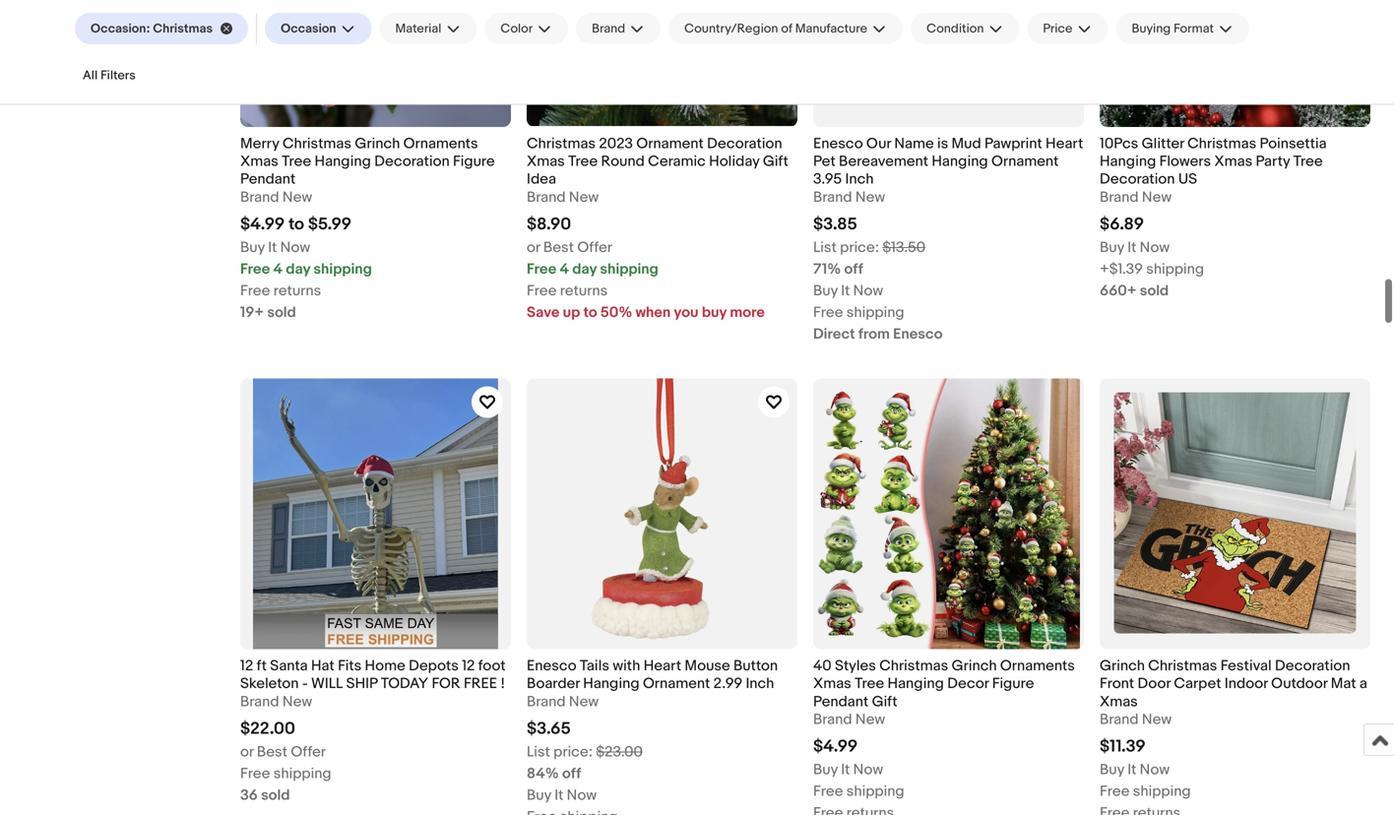 Task type: vqa. For each thing, say whether or not it's contained in the screenshot.
Buy inside the MERRY CHRISTMAS GRINCH ORNAMENTS XMAS TREE HANGING DECORATION FIGURE PENDANT BRAND NEW $4.99 TO $5.99 BUY IT NOW FREE 4 DAY SHIPPING FREE RETURNS 19+ SOLD
yes



Task type: locate. For each thing, give the bounding box(es) containing it.
$23.00
[[596, 743, 643, 761]]

styles
[[835, 657, 876, 675]]

1 vertical spatial pendant
[[813, 693, 869, 711]]

or down "$8.90"
[[527, 239, 540, 256]]

1 horizontal spatial $4.99
[[813, 737, 858, 757]]

inch down button
[[746, 675, 774, 693]]

day up up
[[572, 260, 597, 278]]

2 4 from the left
[[560, 260, 569, 278]]

ornament down mouse
[[643, 675, 710, 693]]

xmas down "merry"
[[240, 153, 278, 170]]

occasion: christmas link
[[75, 13, 248, 44]]

new up "$5.99"
[[283, 188, 312, 206]]

1 vertical spatial to
[[584, 304, 597, 321]]

0 vertical spatial heart
[[1046, 135, 1084, 152]]

1 horizontal spatial gift
[[872, 693, 898, 711]]

christmas
[[153, 21, 213, 36], [283, 135, 352, 152], [527, 135, 596, 152], [1188, 135, 1257, 152], [880, 657, 948, 675], [1148, 657, 1217, 675]]

or down "$22.00"
[[240, 743, 254, 761]]

price button
[[1027, 13, 1108, 44]]

grinch christmas festival decoration front door carpet indoor outdoor mat a xmas image
[[1100, 378, 1371, 649]]

1 horizontal spatial best
[[543, 239, 574, 256]]

offer up 50%
[[577, 239, 612, 256]]

tree left round
[[568, 153, 598, 170]]

hanging inside 40 styles christmas grinch ornaments xmas tree hanging decor figure pendant gift brand new
[[888, 675, 944, 693]]

returns down "$5.99"
[[274, 282, 321, 300]]

gift inside 40 styles christmas grinch ornaments xmas tree hanging decor figure pendant gift brand new
[[872, 693, 898, 711]]

list up "71%"
[[813, 239, 837, 256]]

brand inside 10pcs glitter christmas poinsettia hanging flowers xmas party tree decoration us brand new $6.89 buy it now +$1.39 shipping 660+ sold
[[1100, 188, 1139, 206]]

0 horizontal spatial 12
[[240, 657, 253, 675]]

ornament inside christmas 2023 ornament decoration xmas tree round ceramic holiday gift idea brand new $8.90 or best offer free 4 day shipping free returns save up to 50% when you buy more
[[636, 135, 704, 152]]

christmas inside 40 styles christmas grinch ornaments xmas tree hanging decor figure pendant gift brand new
[[880, 657, 948, 675]]

now
[[280, 239, 310, 256], [1140, 239, 1170, 256], [853, 282, 883, 300], [853, 761, 883, 779], [1140, 761, 1170, 779], [567, 787, 597, 804]]

0 horizontal spatial figure
[[453, 153, 495, 170]]

12 ft santa hat fits home depots 12 foot skeleton - will ship today for free ! image
[[240, 378, 511, 649]]

new down door
[[1142, 711, 1172, 729]]

0 vertical spatial or
[[527, 239, 540, 256]]

new up $6.89
[[1142, 188, 1172, 206]]

0 horizontal spatial $4.99
[[240, 214, 285, 235]]

hanging inside 10pcs glitter christmas poinsettia hanging flowers xmas party tree decoration us brand new $6.89 buy it now +$1.39 shipping 660+ sold
[[1100, 153, 1156, 170]]

price: inside enesco our name is mud pawprint heart pet bereavement hanging ornament 3.95 inch brand new $3.85 list price: $13.50 71% off buy it now free shipping direct from enesco
[[840, 239, 879, 256]]

0 horizontal spatial ornaments
[[403, 135, 478, 152]]

christmas up idea
[[527, 135, 596, 152]]

2 day from the left
[[572, 260, 597, 278]]

will
[[311, 675, 343, 693]]

1 vertical spatial offer
[[291, 743, 326, 761]]

new inside christmas 2023 ornament decoration xmas tree round ceramic holiday gift idea brand new $8.90 or best offer free 4 day shipping free returns save up to 50% when you buy more
[[569, 188, 599, 206]]

$4.99 inside merry christmas grinch ornaments xmas tree hanging decoration figure pendant brand new $4.99 to $5.99 buy it now free 4 day shipping free returns 19+ sold
[[240, 214, 285, 235]]

pendant down "merry"
[[240, 171, 296, 188]]

1 horizontal spatial off
[[844, 260, 863, 278]]

shipping inside $4.99 buy it now free shipping
[[847, 783, 905, 801]]

0 horizontal spatial enesco
[[527, 657, 577, 675]]

to right up
[[584, 304, 597, 321]]

shipping
[[314, 260, 372, 278], [600, 260, 659, 278], [1146, 260, 1204, 278], [847, 304, 905, 321], [274, 765, 332, 783], [847, 783, 905, 801], [1133, 783, 1191, 801]]

2 returns from the left
[[560, 282, 608, 300]]

12 up free
[[462, 657, 475, 675]]

pendant down styles
[[813, 693, 869, 711]]

$13.50
[[883, 239, 926, 256]]

pendant inside merry christmas grinch ornaments xmas tree hanging decoration figure pendant brand new $4.99 to $5.99 buy it now free 4 day shipping free returns 19+ sold
[[240, 171, 296, 188]]

grinch christmas festival decoration front door carpet indoor outdoor mat a xmas brand new
[[1100, 657, 1368, 729]]

$3.65 list price: $23.00 84% off buy it now
[[527, 719, 643, 804]]

0 vertical spatial best
[[543, 239, 574, 256]]

50%
[[601, 304, 632, 321]]

material
[[395, 21, 441, 36]]

ornament inside enesco tails with heart mouse button boarder hanging ornament 2.99 inch brand new
[[643, 675, 710, 693]]

returns inside christmas 2023 ornament decoration xmas tree round ceramic holiday gift idea brand new $8.90 or best offer free 4 day shipping free returns save up to 50% when you buy more
[[560, 282, 608, 300]]

1 4 from the left
[[273, 260, 283, 278]]

shipping inside enesco our name is mud pawprint heart pet bereavement hanging ornament 3.95 inch brand new $3.85 list price: $13.50 71% off buy it now free shipping direct from enesco
[[847, 304, 905, 321]]

hat
[[311, 657, 335, 675]]

1 vertical spatial or
[[240, 743, 254, 761]]

xmas left party
[[1215, 153, 1253, 170]]

40 styles christmas grinch ornaments xmas tree hanging decor figure pendant gift image
[[813, 378, 1084, 649]]

price: down the $3.65
[[554, 743, 593, 761]]

offer
[[577, 239, 612, 256], [291, 743, 326, 761]]

price:
[[840, 239, 879, 256], [554, 743, 593, 761]]

best
[[543, 239, 574, 256], [257, 743, 287, 761]]

pendant inside 40 styles christmas grinch ornaments xmas tree hanging decor figure pendant gift brand new
[[813, 693, 869, 711]]

3.95
[[813, 171, 842, 188]]

1 horizontal spatial inch
[[845, 171, 874, 188]]

christmas right "merry"
[[283, 135, 352, 152]]

skeleton
[[240, 675, 299, 693]]

0 horizontal spatial heart
[[644, 657, 681, 675]]

xmas down front
[[1100, 693, 1138, 711]]

enesco right from
[[893, 325, 943, 343]]

1 vertical spatial sold
[[267, 304, 296, 321]]

ornament down pawprint
[[992, 153, 1059, 170]]

off inside $3.65 list price: $23.00 84% off buy it now
[[562, 765, 581, 783]]

inch inside enesco our name is mud pawprint heart pet bereavement hanging ornament 3.95 inch brand new $3.85 list price: $13.50 71% off buy it now free shipping direct from enesco
[[845, 171, 874, 188]]

shipping inside merry christmas grinch ornaments xmas tree hanging decoration figure pendant brand new $4.99 to $5.99 buy it now free 4 day shipping free returns 19+ sold
[[314, 260, 372, 278]]

0 horizontal spatial gift
[[763, 153, 789, 170]]

flowers
[[1160, 153, 1211, 170]]

$3.65
[[527, 719, 571, 739]]

off right "71%"
[[844, 260, 863, 278]]

list
[[813, 239, 837, 256], [527, 743, 550, 761]]

1 horizontal spatial price:
[[840, 239, 879, 256]]

1 horizontal spatial heart
[[1046, 135, 1084, 152]]

$4.99
[[240, 214, 285, 235], [813, 737, 858, 757]]

new down -
[[283, 693, 312, 711]]

you
[[674, 304, 699, 321]]

button
[[734, 657, 778, 675]]

brand inside dropdown button
[[592, 21, 625, 36]]

new inside enesco our name is mud pawprint heart pet bereavement hanging ornament 3.95 inch brand new $3.85 list price: $13.50 71% off buy it now free shipping direct from enesco
[[856, 188, 885, 206]]

tree up "$5.99"
[[282, 153, 311, 170]]

xmas
[[240, 153, 278, 170], [527, 153, 565, 170], [1215, 153, 1253, 170], [813, 675, 852, 693], [1100, 693, 1138, 711]]

new up $4.99 buy it now free shipping
[[856, 711, 885, 729]]

$11.39 buy it now free shipping
[[1100, 737, 1191, 801]]

day
[[286, 260, 310, 278], [572, 260, 597, 278]]

0 horizontal spatial pendant
[[240, 171, 296, 188]]

1 vertical spatial heart
[[644, 657, 681, 675]]

when
[[636, 304, 671, 321]]

2 12 from the left
[[462, 657, 475, 675]]

0 vertical spatial inch
[[845, 171, 874, 188]]

day inside merry christmas grinch ornaments xmas tree hanging decoration figure pendant brand new $4.99 to $5.99 buy it now free 4 day shipping free returns 19+ sold
[[286, 260, 310, 278]]

off
[[844, 260, 863, 278], [562, 765, 581, 783]]

name
[[894, 135, 934, 152]]

12
[[240, 657, 253, 675], [462, 657, 475, 675]]

4
[[273, 260, 283, 278], [560, 260, 569, 278]]

sold inside 12 ft santa hat fits home depots 12 foot skeleton - will ship today for free ! brand new $22.00 or best offer free shipping 36 sold
[[261, 787, 290, 804]]

brand down '3.95'
[[813, 188, 852, 206]]

sold right 660+
[[1140, 282, 1169, 300]]

list inside enesco our name is mud pawprint heart pet bereavement hanging ornament 3.95 inch brand new $3.85 list price: $13.50 71% off buy it now free shipping direct from enesco
[[813, 239, 837, 256]]

0 horizontal spatial to
[[289, 214, 304, 235]]

price: down $3.85
[[840, 239, 879, 256]]

buying
[[1132, 21, 1171, 36]]

inch down bereavement
[[845, 171, 874, 188]]

2 horizontal spatial grinch
[[1100, 657, 1145, 675]]

color button
[[485, 13, 568, 44]]

christmas up flowers
[[1188, 135, 1257, 152]]

offer down "$22.00"
[[291, 743, 326, 761]]

1 horizontal spatial figure
[[992, 675, 1034, 693]]

indoor
[[1225, 675, 1268, 693]]

brand down 40
[[813, 711, 852, 729]]

1 horizontal spatial pendant
[[813, 693, 869, 711]]

new down boarder
[[569, 693, 599, 711]]

now inside $4.99 buy it now free shipping
[[853, 761, 883, 779]]

brand inside "grinch christmas festival decoration front door carpet indoor outdoor mat a xmas brand new"
[[1100, 711, 1139, 729]]

returns up up
[[560, 282, 608, 300]]

to left "$5.99"
[[289, 214, 304, 235]]

day inside christmas 2023 ornament decoration xmas tree round ceramic holiday gift idea brand new $8.90 or best offer free 4 day shipping free returns save up to 50% when you buy more
[[572, 260, 597, 278]]

now inside $11.39 buy it now free shipping
[[1140, 761, 1170, 779]]

0 horizontal spatial offer
[[291, 743, 326, 761]]

1 horizontal spatial day
[[572, 260, 597, 278]]

1 horizontal spatial grinch
[[952, 657, 997, 675]]

hanging inside merry christmas grinch ornaments xmas tree hanging decoration figure pendant brand new $4.99 to $5.99 buy it now free 4 day shipping free returns 19+ sold
[[315, 153, 371, 170]]

$4.99 buy it now free shipping
[[813, 737, 905, 801]]

buying format button
[[1116, 13, 1250, 44]]

1 vertical spatial list
[[527, 743, 550, 761]]

shipping inside 12 ft santa hat fits home depots 12 foot skeleton - will ship today for free ! brand new $22.00 or best offer free shipping 36 sold
[[274, 765, 332, 783]]

idea
[[527, 171, 556, 188]]

it inside enesco our name is mud pawprint heart pet bereavement hanging ornament 3.95 inch brand new $3.85 list price: $13.50 71% off buy it now free shipping direct from enesco
[[841, 282, 850, 300]]

0 horizontal spatial returns
[[274, 282, 321, 300]]

0 vertical spatial list
[[813, 239, 837, 256]]

new down bereavement
[[856, 188, 885, 206]]

0 horizontal spatial off
[[562, 765, 581, 783]]

1 horizontal spatial 12
[[462, 657, 475, 675]]

tree inside 10pcs glitter christmas poinsettia hanging flowers xmas party tree decoration us brand new $6.89 buy it now +$1.39 shipping 660+ sold
[[1294, 153, 1323, 170]]

decoration inside merry christmas grinch ornaments xmas tree hanging decoration figure pendant brand new $4.99 to $5.99 buy it now free 4 day shipping free returns 19+ sold
[[374, 153, 450, 170]]

40 styles christmas grinch ornaments xmas tree hanging decor figure pendant gift link
[[813, 657, 1084, 711]]

1 vertical spatial best
[[257, 743, 287, 761]]

0 vertical spatial gift
[[763, 153, 789, 170]]

day down "$5.99"
[[286, 260, 310, 278]]

shipping inside christmas 2023 ornament decoration xmas tree round ceramic holiday gift idea brand new $8.90 or best offer free 4 day shipping free returns save up to 50% when you buy more
[[600, 260, 659, 278]]

off right 84%
[[562, 765, 581, 783]]

outdoor
[[1271, 675, 1328, 693]]

brand down boarder
[[527, 693, 566, 711]]

1 vertical spatial figure
[[992, 675, 1034, 693]]

all filters
[[83, 68, 136, 83]]

enesco up pet
[[813, 135, 863, 152]]

christmas inside merry christmas grinch ornaments xmas tree hanging decoration figure pendant brand new $4.99 to $5.99 buy it now free 4 day shipping free returns 19+ sold
[[283, 135, 352, 152]]

it inside $4.99 buy it now free shipping
[[841, 761, 850, 779]]

$5.99
[[308, 214, 352, 235]]

ornament up "ceramic"
[[636, 135, 704, 152]]

1 horizontal spatial 4
[[560, 260, 569, 278]]

free inside $4.99 buy it now free shipping
[[813, 783, 843, 801]]

1 vertical spatial inch
[[746, 675, 774, 693]]

list inside $3.65 list price: $23.00 84% off buy it now
[[527, 743, 550, 761]]

buy
[[240, 239, 265, 256], [1100, 239, 1124, 256], [813, 282, 838, 300], [813, 761, 838, 779], [1100, 761, 1124, 779], [527, 787, 551, 804]]

list up 84%
[[527, 743, 550, 761]]

0 horizontal spatial best
[[257, 743, 287, 761]]

0 vertical spatial ornaments
[[403, 135, 478, 152]]

buy inside enesco our name is mud pawprint heart pet bereavement hanging ornament 3.95 inch brand new $3.85 list price: $13.50 71% off buy it now free shipping direct from enesco
[[813, 282, 838, 300]]

xmas down 40
[[813, 675, 852, 693]]

figure inside merry christmas grinch ornaments xmas tree hanging decoration figure pendant brand new $4.99 to $5.99 buy it now free 4 day shipping free returns 19+ sold
[[453, 153, 495, 170]]

1 horizontal spatial ornaments
[[1000, 657, 1075, 675]]

1 vertical spatial ornaments
[[1000, 657, 1075, 675]]

heart
[[1046, 135, 1084, 152], [644, 657, 681, 675]]

2.99
[[714, 675, 743, 693]]

gift right holiday at right
[[763, 153, 789, 170]]

84%
[[527, 765, 559, 783]]

tree down styles
[[855, 675, 884, 693]]

1 horizontal spatial to
[[584, 304, 597, 321]]

enesco our name is mud pawprint heart pet bereavement hanging ornament 3.95 inch brand new $3.85 list price: $13.50 71% off buy it now free shipping direct from enesco
[[813, 135, 1084, 343]]

sold inside 10pcs glitter christmas poinsettia hanging flowers xmas party tree decoration us brand new $6.89 buy it now +$1.39 shipping 660+ sold
[[1140, 282, 1169, 300]]

0 vertical spatial to
[[289, 214, 304, 235]]

best down "$22.00"
[[257, 743, 287, 761]]

0 horizontal spatial 4
[[273, 260, 283, 278]]

or
[[527, 239, 540, 256], [240, 743, 254, 761]]

0 vertical spatial off
[[844, 260, 863, 278]]

1 horizontal spatial offer
[[577, 239, 612, 256]]

12 left ft
[[240, 657, 253, 675]]

1 horizontal spatial list
[[813, 239, 837, 256]]

format
[[1174, 21, 1214, 36]]

christmas inside "grinch christmas festival decoration front door carpet indoor outdoor mat a xmas brand new"
[[1148, 657, 1217, 675]]

heart right pawprint
[[1046, 135, 1084, 152]]

christmas up decor
[[880, 657, 948, 675]]

0 horizontal spatial or
[[240, 743, 254, 761]]

enesco for enesco our name is mud pawprint heart pet bereavement hanging ornament 3.95 inch brand new $3.85 list price: $13.50 71% off buy it now free shipping direct from enesco
[[813, 135, 863, 152]]

brand inside 40 styles christmas grinch ornaments xmas tree hanging decor figure pendant gift brand new
[[813, 711, 852, 729]]

occasion button
[[265, 13, 372, 44]]

$4.99 down 40
[[813, 737, 858, 757]]

brand up $6.89
[[1100, 188, 1139, 206]]

1 vertical spatial price:
[[554, 743, 593, 761]]

2 vertical spatial sold
[[261, 787, 290, 804]]

figure
[[453, 153, 495, 170], [992, 675, 1034, 693]]

0 vertical spatial pendant
[[240, 171, 296, 188]]

front
[[1100, 675, 1134, 693]]

color
[[501, 21, 533, 36]]

heart inside enesco our name is mud pawprint heart pet bereavement hanging ornament 3.95 inch brand new $3.85 list price: $13.50 71% off buy it now free shipping direct from enesco
[[1046, 135, 1084, 152]]

0 horizontal spatial grinch
[[355, 135, 400, 152]]

0 horizontal spatial day
[[286, 260, 310, 278]]

best down "$8.90"
[[543, 239, 574, 256]]

enesco
[[813, 135, 863, 152], [893, 325, 943, 343], [527, 657, 577, 675]]

tree inside 40 styles christmas grinch ornaments xmas tree hanging decor figure pendant gift brand new
[[855, 675, 884, 693]]

figure inside 40 styles christmas grinch ornaments xmas tree hanging decor figure pendant gift brand new
[[992, 675, 1034, 693]]

hanging down with
[[583, 675, 640, 693]]

0 vertical spatial sold
[[1140, 282, 1169, 300]]

brand down "merry"
[[240, 188, 279, 206]]

it
[[268, 239, 277, 256], [1128, 239, 1137, 256], [841, 282, 850, 300], [841, 761, 850, 779], [1128, 761, 1137, 779], [555, 787, 564, 804]]

enesco up boarder
[[527, 657, 577, 675]]

$8.90
[[527, 214, 571, 235]]

new
[[283, 188, 312, 206], [569, 188, 599, 206], [856, 188, 885, 206], [1142, 188, 1172, 206], [283, 693, 312, 711], [569, 693, 599, 711], [856, 711, 885, 729], [1142, 711, 1172, 729]]

best inside 12 ft santa hat fits home depots 12 foot skeleton - will ship today for free ! brand new $22.00 or best offer free shipping 36 sold
[[257, 743, 287, 761]]

grinch inside 40 styles christmas grinch ornaments xmas tree hanging decor figure pendant gift brand new
[[952, 657, 997, 675]]

new up "$8.90"
[[569, 188, 599, 206]]

hanging down mud
[[932, 153, 988, 170]]

1 horizontal spatial enesco
[[813, 135, 863, 152]]

heart inside enesco tails with heart mouse button boarder hanging ornament 2.99 inch brand new
[[644, 657, 681, 675]]

sold
[[1140, 282, 1169, 300], [267, 304, 296, 321], [261, 787, 290, 804]]

gift down styles
[[872, 693, 898, 711]]

hanging up "$5.99"
[[315, 153, 371, 170]]

1 vertical spatial enesco
[[893, 325, 943, 343]]

1 vertical spatial $4.99
[[813, 737, 858, 757]]

tails
[[580, 657, 610, 675]]

pendant
[[240, 171, 296, 188], [813, 693, 869, 711]]

$4.99 left "$5.99"
[[240, 214, 285, 235]]

or inside christmas 2023 ornament decoration xmas tree round ceramic holiday gift idea brand new $8.90 or best offer free 4 day shipping free returns save up to 50% when you buy more
[[527, 239, 540, 256]]

sold right "19+"
[[267, 304, 296, 321]]

brand right color "dropdown button"
[[592, 21, 625, 36]]

heart right with
[[644, 657, 681, 675]]

1 returns from the left
[[274, 282, 321, 300]]

0 vertical spatial figure
[[453, 153, 495, 170]]

to inside christmas 2023 ornament decoration xmas tree round ceramic holiday gift idea brand new $8.90 or best offer free 4 day shipping free returns save up to 50% when you buy more
[[584, 304, 597, 321]]

brand down idea
[[527, 188, 566, 206]]

xmas inside 10pcs glitter christmas poinsettia hanging flowers xmas party tree decoration us brand new $6.89 buy it now +$1.39 shipping 660+ sold
[[1215, 153, 1253, 170]]

660+
[[1100, 282, 1137, 300]]

1 vertical spatial gift
[[872, 693, 898, 711]]

christmas up carpet
[[1148, 657, 1217, 675]]

tree
[[282, 153, 311, 170], [568, 153, 598, 170], [1294, 153, 1323, 170], [855, 675, 884, 693]]

0 vertical spatial $4.99
[[240, 214, 285, 235]]

2023
[[599, 135, 633, 152]]

2 vertical spatial enesco
[[527, 657, 577, 675]]

ft
[[257, 657, 267, 675]]

free inside 12 ft santa hat fits home depots 12 foot skeleton - will ship today for free ! brand new $22.00 or best offer free shipping 36 sold
[[240, 765, 270, 783]]

1 horizontal spatial returns
[[560, 282, 608, 300]]

xmas up idea
[[527, 153, 565, 170]]

christmas inside 10pcs glitter christmas poinsettia hanging flowers xmas party tree decoration us brand new $6.89 buy it now +$1.39 shipping 660+ sold
[[1188, 135, 1257, 152]]

1 day from the left
[[286, 260, 310, 278]]

new inside merry christmas grinch ornaments xmas tree hanging decoration figure pendant brand new $4.99 to $5.99 buy it now free 4 day shipping free returns 19+ sold
[[283, 188, 312, 206]]

free inside $11.39 buy it now free shipping
[[1100, 783, 1130, 801]]

hanging inside enesco tails with heart mouse button boarder hanging ornament 2.99 inch brand new
[[583, 675, 640, 693]]

0 vertical spatial offer
[[577, 239, 612, 256]]

mud
[[952, 135, 981, 152]]

ornament
[[636, 135, 704, 152], [992, 153, 1059, 170], [643, 675, 710, 693]]

0 horizontal spatial price:
[[554, 743, 593, 761]]

hanging down 10pcs in the top of the page
[[1100, 153, 1156, 170]]

decoration
[[707, 135, 782, 152], [374, 153, 450, 170], [1100, 171, 1175, 188], [1275, 657, 1350, 675]]

bereavement
[[839, 153, 929, 170]]

tree down poinsettia
[[1294, 153, 1323, 170]]

2 horizontal spatial enesco
[[893, 325, 943, 343]]

4 inside christmas 2023 ornament decoration xmas tree round ceramic holiday gift idea brand new $8.90 or best offer free 4 day shipping free returns save up to 50% when you buy more
[[560, 260, 569, 278]]

hanging left decor
[[888, 675, 944, 693]]

brand up the $11.39
[[1100, 711, 1139, 729]]

carpet
[[1174, 675, 1222, 693]]

brand down skeleton
[[240, 693, 279, 711]]

from
[[858, 325, 890, 343]]

10pcs
[[1100, 135, 1139, 152]]

condition button
[[911, 13, 1020, 44]]

0 horizontal spatial list
[[527, 743, 550, 761]]

1 vertical spatial off
[[562, 765, 581, 783]]

0 horizontal spatial inch
[[746, 675, 774, 693]]

merry
[[240, 135, 279, 152]]

10pcs glitter christmas poinsettia hanging flowers xmas party tree decoration us brand new $6.89 buy it now +$1.39 shipping 660+ sold
[[1100, 135, 1327, 300]]

sold right "36" at the left bottom of the page
[[261, 787, 290, 804]]

0 vertical spatial price:
[[840, 239, 879, 256]]

0 vertical spatial enesco
[[813, 135, 863, 152]]

1 horizontal spatial or
[[527, 239, 540, 256]]

fits
[[338, 657, 362, 675]]

10pcs glitter christmas poinsettia hanging flowers xmas party tree decoration us link
[[1100, 135, 1371, 188]]



Task type: describe. For each thing, give the bounding box(es) containing it.
for
[[432, 675, 461, 693]]

enesco tails with heart mouse button boarder hanging ornament 2.99 inch link
[[527, 657, 798, 693]]

occasion
[[281, 21, 336, 36]]

gift inside christmas 2023 ornament decoration xmas tree round ceramic holiday gift idea brand new $8.90 or best offer free 4 day shipping free returns save up to 50% when you buy more
[[763, 153, 789, 170]]

sold inside merry christmas grinch ornaments xmas tree hanging decoration figure pendant brand new $4.99 to $5.99 buy it now free 4 day shipping free returns 19+ sold
[[267, 304, 296, 321]]

36
[[240, 787, 258, 804]]

now inside merry christmas grinch ornaments xmas tree hanging decoration figure pendant brand new $4.99 to $5.99 buy it now free 4 day shipping free returns 19+ sold
[[280, 239, 310, 256]]

pawprint
[[985, 135, 1042, 152]]

country/region of manufacture
[[684, 21, 868, 36]]

+$1.39
[[1100, 260, 1143, 278]]

decor
[[947, 675, 989, 693]]

40
[[813, 657, 832, 675]]

boarder
[[527, 675, 580, 693]]

it inside $11.39 buy it now free shipping
[[1128, 761, 1137, 779]]

grinch inside merry christmas grinch ornaments xmas tree hanging decoration figure pendant brand new $4.99 to $5.99 buy it now free 4 day shipping free returns 19+ sold
[[355, 135, 400, 152]]

a
[[1360, 675, 1368, 693]]

grinch inside "grinch christmas festival decoration front door carpet indoor outdoor mat a xmas brand new"
[[1100, 657, 1145, 675]]

country/region
[[684, 21, 778, 36]]

now inside $3.65 list price: $23.00 84% off buy it now
[[567, 787, 597, 804]]

price
[[1043, 21, 1073, 36]]

condition
[[927, 21, 984, 36]]

ornaments inside 40 styles christmas grinch ornaments xmas tree hanging decor figure pendant gift brand new
[[1000, 657, 1075, 675]]

new inside enesco tails with heart mouse button boarder hanging ornament 2.99 inch brand new
[[569, 693, 599, 711]]

buy
[[702, 304, 727, 321]]

now inside enesco our name is mud pawprint heart pet bereavement hanging ornament 3.95 inch brand new $3.85 list price: $13.50 71% off buy it now free shipping direct from enesco
[[853, 282, 883, 300]]

enesco for enesco tails with heart mouse button boarder hanging ornament 2.99 inch brand new
[[527, 657, 577, 675]]

offer inside 12 ft santa hat fits home depots 12 foot skeleton - will ship today for free ! brand new $22.00 or best offer free shipping 36 sold
[[291, 743, 326, 761]]

new inside "grinch christmas festival decoration front door carpet indoor outdoor mat a xmas brand new"
[[1142, 711, 1172, 729]]

returns inside merry christmas grinch ornaments xmas tree hanging decoration figure pendant brand new $4.99 to $5.99 buy it now free 4 day shipping free returns 19+ sold
[[274, 282, 321, 300]]

1 12 from the left
[[240, 657, 253, 675]]

decoration inside christmas 2023 ornament decoration xmas tree round ceramic holiday gift idea brand new $8.90 or best offer free 4 day shipping free returns save up to 50% when you buy more
[[707, 135, 782, 152]]

4 inside merry christmas grinch ornaments xmas tree hanging decoration figure pendant brand new $4.99 to $5.99 buy it now free 4 day shipping free returns 19+ sold
[[273, 260, 283, 278]]

us
[[1179, 171, 1197, 188]]

direct
[[813, 325, 855, 343]]

$3.85
[[813, 214, 857, 235]]

occasion:
[[91, 21, 150, 36]]

12 ft santa hat fits home depots 12 foot skeleton - will ship today for free ! brand new $22.00 or best offer free shipping 36 sold
[[240, 657, 506, 804]]

ornament inside enesco our name is mud pawprint heart pet bereavement hanging ornament 3.95 inch brand new $3.85 list price: $13.50 71% off buy it now free shipping direct from enesco
[[992, 153, 1059, 170]]

new inside 10pcs glitter christmas poinsettia hanging flowers xmas party tree decoration us brand new $6.89 buy it now +$1.39 shipping 660+ sold
[[1142, 188, 1172, 206]]

filters
[[101, 68, 136, 83]]

save
[[527, 304, 560, 321]]

ship
[[346, 675, 377, 693]]

merry christmas grinch ornaments xmas tree hanging decoration figure pendant brand new $4.99 to $5.99 buy it now free 4 day shipping free returns 19+ sold
[[240, 135, 495, 321]]

to inside merry christmas grinch ornaments xmas tree hanging decoration figure pendant brand new $4.99 to $5.99 buy it now free 4 day shipping free returns 19+ sold
[[289, 214, 304, 235]]

brand inside merry christmas grinch ornaments xmas tree hanging decoration figure pendant brand new $4.99 to $5.99 buy it now free 4 day shipping free returns 19+ sold
[[240, 188, 279, 206]]

foot
[[478, 657, 506, 675]]

decoration inside "grinch christmas festival decoration front door carpet indoor outdoor mat a xmas brand new"
[[1275, 657, 1350, 675]]

santa
[[270, 657, 308, 675]]

brand inside enesco tails with heart mouse button boarder hanging ornament 2.99 inch brand new
[[527, 693, 566, 711]]

best inside christmas 2023 ornament decoration xmas tree round ceramic holiday gift idea brand new $8.90 or best offer free 4 day shipping free returns save up to 50% when you buy more
[[543, 239, 574, 256]]

brand inside christmas 2023 ornament decoration xmas tree round ceramic holiday gift idea brand new $8.90 or best offer free 4 day shipping free returns save up to 50% when you buy more
[[527, 188, 566, 206]]

grinch christmas festival decoration front door carpet indoor outdoor mat a xmas link
[[1100, 657, 1371, 711]]

decoration inside 10pcs glitter christmas poinsettia hanging flowers xmas party tree decoration us brand new $6.89 buy it now +$1.39 shipping 660+ sold
[[1100, 171, 1175, 188]]

buy inside merry christmas grinch ornaments xmas tree hanging decoration figure pendant brand new $4.99 to $5.99 buy it now free 4 day shipping free returns 19+ sold
[[240, 239, 265, 256]]

enesco tails with heart mouse button boarder hanging ornament 2.99 inch image
[[527, 378, 798, 649]]

brand inside enesco our name is mud pawprint heart pet bereavement hanging ornament 3.95 inch brand new $3.85 list price: $13.50 71% off buy it now free shipping direct from enesco
[[813, 188, 852, 206]]

brand button
[[576, 13, 661, 44]]

of
[[781, 21, 793, 36]]

our
[[866, 135, 891, 152]]

buy inside $3.65 list price: $23.00 84% off buy it now
[[527, 787, 551, 804]]

shipping inside 10pcs glitter christmas poinsettia hanging flowers xmas party tree decoration us brand new $6.89 buy it now +$1.39 shipping 660+ sold
[[1146, 260, 1204, 278]]

door
[[1138, 675, 1171, 693]]

manufacture
[[795, 21, 868, 36]]

xmas inside "grinch christmas festival decoration front door carpet indoor outdoor mat a xmas brand new"
[[1100, 693, 1138, 711]]

!
[[501, 675, 505, 693]]

round
[[601, 153, 645, 170]]

occasion: christmas
[[91, 21, 213, 36]]

it inside 10pcs glitter christmas poinsettia hanging flowers xmas party tree decoration us brand new $6.89 buy it now +$1.39 shipping 660+ sold
[[1128, 239, 1137, 256]]

ceramic
[[648, 153, 706, 170]]

today
[[381, 675, 428, 693]]

tree inside merry christmas grinch ornaments xmas tree hanging decoration figure pendant brand new $4.99 to $5.99 buy it now free 4 day shipping free returns 19+ sold
[[282, 153, 311, 170]]

mat
[[1331, 675, 1356, 693]]

country/region of manufacture button
[[669, 13, 903, 44]]

buy inside $4.99 buy it now free shipping
[[813, 761, 838, 779]]

40 styles christmas grinch ornaments xmas tree hanging decor figure pendant gift brand new
[[813, 657, 1075, 729]]

$6.89
[[1100, 214, 1144, 235]]

inch inside enesco tails with heart mouse button boarder hanging ornament 2.99 inch brand new
[[746, 675, 774, 693]]

enesco our name is mud pawprint heart pet bereavement hanging ornament 3.95 inch link
[[813, 135, 1084, 188]]

xmas inside merry christmas grinch ornaments xmas tree hanging decoration figure pendant brand new $4.99 to $5.99 buy it now free 4 day shipping free returns 19+ sold
[[240, 153, 278, 170]]

xmas inside 40 styles christmas grinch ornaments xmas tree hanging decor figure pendant gift brand new
[[813, 675, 852, 693]]

up
[[563, 304, 580, 321]]

festival
[[1221, 657, 1272, 675]]

buy inside 10pcs glitter christmas poinsettia hanging flowers xmas party tree decoration us brand new $6.89 buy it now +$1.39 shipping 660+ sold
[[1100, 239, 1124, 256]]

christmas right occasion:
[[153, 21, 213, 36]]

merry christmas grinch ornaments xmas tree hanging decoration figure pendant link
[[240, 135, 511, 188]]

free
[[464, 675, 497, 693]]

off inside enesco our name is mud pawprint heart pet bereavement hanging ornament 3.95 inch brand new $3.85 list price: $13.50 71% off buy it now free shipping direct from enesco
[[844, 260, 863, 278]]

price: inside $3.65 list price: $23.00 84% off buy it now
[[554, 743, 593, 761]]

mouse
[[685, 657, 730, 675]]

now inside 10pcs glitter christmas poinsettia hanging flowers xmas party tree decoration us brand new $6.89 buy it now +$1.39 shipping 660+ sold
[[1140, 239, 1170, 256]]

new inside 40 styles christmas grinch ornaments xmas tree hanging decor figure pendant gift brand new
[[856, 711, 885, 729]]

christmas inside christmas 2023 ornament decoration xmas tree round ceramic holiday gift idea brand new $8.90 or best offer free 4 day shipping free returns save up to 50% when you buy more
[[527, 135, 596, 152]]

all filters button
[[75, 60, 144, 91]]

poinsettia
[[1260, 135, 1327, 152]]

offer inside christmas 2023 ornament decoration xmas tree round ceramic holiday gift idea brand new $8.90 or best offer free 4 day shipping free returns save up to 50% when you buy more
[[577, 239, 612, 256]]

depots
[[409, 657, 459, 675]]

12 ft santa hat fits home depots 12 foot skeleton - will ship today for free ! link
[[240, 657, 511, 693]]

christmas 2023 ornament decoration xmas tree round ceramic holiday gift idea link
[[527, 135, 798, 188]]

christmas 2023 ornament decoration xmas tree round ceramic holiday gift idea brand new $8.90 or best offer free 4 day shipping free returns save up to 50% when you buy more
[[527, 135, 789, 321]]

material button
[[380, 13, 477, 44]]

it inside merry christmas grinch ornaments xmas tree hanging decoration figure pendant brand new $4.99 to $5.99 buy it now free 4 day shipping free returns 19+ sold
[[268, 239, 277, 256]]

brand inside 12 ft santa hat fits home depots 12 foot skeleton - will ship today for free ! brand new $22.00 or best offer free shipping 36 sold
[[240, 693, 279, 711]]

it inside $3.65 list price: $23.00 84% off buy it now
[[555, 787, 564, 804]]

home
[[365, 657, 405, 675]]

all
[[83, 68, 98, 83]]

$4.99 inside $4.99 buy it now free shipping
[[813, 737, 858, 757]]

tree inside christmas 2023 ornament decoration xmas tree round ceramic holiday gift idea brand new $8.90 or best offer free 4 day shipping free returns save up to 50% when you buy more
[[568, 153, 598, 170]]

$22.00
[[240, 719, 295, 739]]

enesco tails with heart mouse button boarder hanging ornament 2.99 inch brand new
[[527, 657, 778, 711]]

shipping inside $11.39 buy it now free shipping
[[1133, 783, 1191, 801]]

71%
[[813, 260, 841, 278]]

or inside 12 ft santa hat fits home depots 12 foot skeleton - will ship today for free ! brand new $22.00 or best offer free shipping 36 sold
[[240, 743, 254, 761]]

$11.39
[[1100, 737, 1146, 757]]

hanging inside enesco our name is mud pawprint heart pet bereavement hanging ornament 3.95 inch brand new $3.85 list price: $13.50 71% off buy it now free shipping direct from enesco
[[932, 153, 988, 170]]

ornaments inside merry christmas grinch ornaments xmas tree hanging decoration figure pendant brand new $4.99 to $5.99 buy it now free 4 day shipping free returns 19+ sold
[[403, 135, 478, 152]]

xmas inside christmas 2023 ornament decoration xmas tree round ceramic holiday gift idea brand new $8.90 or best offer free 4 day shipping free returns save up to 50% when you buy more
[[527, 153, 565, 170]]

more
[[730, 304, 765, 321]]

holiday
[[709, 153, 760, 170]]

-
[[302, 675, 308, 693]]



